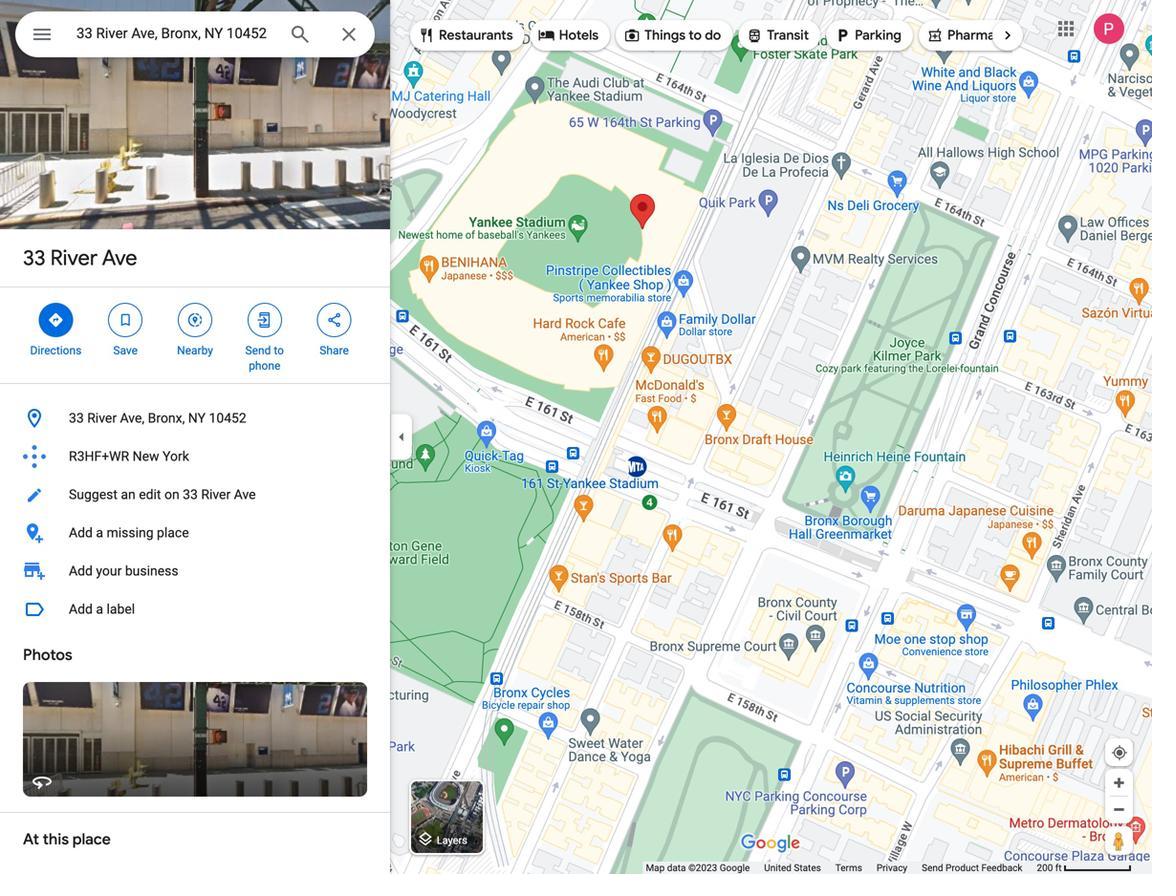 Task type: describe. For each thing, give the bounding box(es) containing it.
0 horizontal spatial ave
[[102, 245, 137, 272]]

place inside "add a missing place" button
[[157, 525, 189, 541]]

river for ave,
[[87, 411, 117, 426]]

to inside  things to do
[[689, 27, 702, 44]]

 pharmacies
[[926, 25, 1020, 46]]

hotels
[[559, 27, 599, 44]]

 restaurants
[[418, 25, 513, 46]]

33 River Ave, Bronx, NY 10452 field
[[15, 11, 375, 57]]

on
[[164, 487, 179, 503]]

33 for 33 river ave
[[23, 245, 45, 272]]


[[834, 25, 851, 46]]

show street view coverage image
[[1105, 827, 1133, 856]]

states
[[794, 863, 821, 874]]


[[117, 310, 134, 331]]

a for label
[[96, 602, 103, 618]]


[[926, 25, 944, 46]]

to inside send to phone
[[274, 344, 284, 358]]

add a missing place button
[[0, 514, 390, 553]]

google
[[720, 863, 750, 874]]

200 ft
[[1037, 863, 1062, 874]]

zoom out image
[[1112, 803, 1126, 818]]

 button
[[15, 11, 69, 61]]

things
[[645, 27, 686, 44]]

at
[[23, 830, 39, 850]]

33 river ave main content
[[0, 0, 390, 875]]


[[326, 310, 343, 331]]

send product feedback button
[[922, 862, 1023, 875]]

33 river ave
[[23, 245, 137, 272]]

privacy button
[[877, 862, 908, 875]]

 search field
[[15, 11, 375, 61]]

add your business
[[69, 564, 178, 579]]

pharmacies
[[948, 27, 1020, 44]]

33 for 33 river ave, bronx, ny 10452
[[69, 411, 84, 426]]

river for ave
[[50, 245, 98, 272]]

add a label
[[69, 602, 135, 618]]

data
[[667, 863, 686, 874]]

200 ft button
[[1037, 863, 1132, 874]]


[[624, 25, 641, 46]]

send for send product feedback
[[922, 863, 943, 874]]

terms button
[[835, 862, 862, 875]]

 hotels
[[538, 25, 599, 46]]

add your business link
[[0, 553, 390, 591]]

bronx,
[[148, 411, 185, 426]]

parking
[[855, 27, 902, 44]]

 things to do
[[624, 25, 721, 46]]

available search options for this area region
[[396, 12, 1112, 58]]

ave inside button
[[234, 487, 256, 503]]

add for add a label
[[69, 602, 93, 618]]

photos
[[23, 646, 72, 665]]


[[47, 310, 64, 331]]

send to phone
[[245, 344, 284, 373]]

an
[[121, 487, 136, 503]]

add a label button
[[0, 591, 390, 629]]

send for send to phone
[[245, 344, 271, 358]]

200
[[1037, 863, 1053, 874]]

©2023
[[688, 863, 717, 874]]

zoom in image
[[1112, 776, 1126, 791]]

feedback
[[981, 863, 1023, 874]]

r3hf+wr new york button
[[0, 438, 390, 476]]

privacy
[[877, 863, 908, 874]]

10452
[[209, 411, 246, 426]]

ft
[[1055, 863, 1062, 874]]

united states
[[764, 863, 821, 874]]

map
[[646, 863, 665, 874]]


[[186, 310, 204, 331]]

collapse side panel image
[[391, 427, 412, 448]]

footer inside google maps element
[[646, 862, 1037, 875]]

0 horizontal spatial place
[[72, 830, 111, 850]]

nearby
[[177, 344, 213, 358]]

business
[[125, 564, 178, 579]]


[[746, 25, 763, 46]]

suggest an edit on 33 river ave button
[[0, 476, 390, 514]]



Task type: vqa. For each thing, say whether or not it's contained in the screenshot.
"Map data ©2023 Google" at the right of the page
yes



Task type: locate. For each thing, give the bounding box(es) containing it.
directions
[[30, 344, 82, 358]]

river
[[50, 245, 98, 272], [87, 411, 117, 426], [201, 487, 231, 503]]

2 vertical spatial add
[[69, 602, 93, 618]]

add
[[69, 525, 93, 541], [69, 564, 93, 579], [69, 602, 93, 618]]

label
[[107, 602, 135, 618]]

1 vertical spatial send
[[922, 863, 943, 874]]

at this place
[[23, 830, 111, 850]]

place down on
[[157, 525, 189, 541]]

2 vertical spatial 33
[[183, 487, 198, 503]]

r3hf+wr new york
[[69, 449, 189, 465]]

river left ave,
[[87, 411, 117, 426]]

1 horizontal spatial to
[[689, 27, 702, 44]]

33 right on
[[183, 487, 198, 503]]

0 horizontal spatial 33
[[23, 245, 45, 272]]

transit
[[767, 27, 809, 44]]

0 vertical spatial a
[[96, 525, 103, 541]]

send
[[245, 344, 271, 358], [922, 863, 943, 874]]

your
[[96, 564, 122, 579]]

york
[[163, 449, 189, 465]]

phone
[[249, 360, 281, 373]]

1 horizontal spatial ave
[[234, 487, 256, 503]]

0 vertical spatial ave
[[102, 245, 137, 272]]

ny
[[188, 411, 206, 426]]

1 vertical spatial a
[[96, 602, 103, 618]]

footer
[[646, 862, 1037, 875]]

1 vertical spatial 33
[[69, 411, 84, 426]]

1 vertical spatial ave
[[234, 487, 256, 503]]

a
[[96, 525, 103, 541], [96, 602, 103, 618]]

layers
[[437, 835, 467, 847]]

footer containing map data ©2023 google
[[646, 862, 1037, 875]]

send up phone
[[245, 344, 271, 358]]

add for add your business
[[69, 564, 93, 579]]


[[418, 25, 435, 46]]

0 vertical spatial river
[[50, 245, 98, 272]]

google maps element
[[0, 0, 1152, 875]]

united
[[764, 863, 792, 874]]

add down suggest
[[69, 525, 93, 541]]

add for add a missing place
[[69, 525, 93, 541]]

to up phone
[[274, 344, 284, 358]]

save
[[113, 344, 138, 358]]

send inside send product feedback button
[[922, 863, 943, 874]]

1 vertical spatial river
[[87, 411, 117, 426]]

0 vertical spatial send
[[245, 344, 271, 358]]

river up 
[[50, 245, 98, 272]]

edit
[[139, 487, 161, 503]]

r3hf+wr
[[69, 449, 129, 465]]

send inside send to phone
[[245, 344, 271, 358]]

1 a from the top
[[96, 525, 103, 541]]

send left product
[[922, 863, 943, 874]]

a left missing at bottom left
[[96, 525, 103, 541]]

2 horizontal spatial 33
[[183, 487, 198, 503]]

missing
[[107, 525, 154, 541]]

next page image
[[999, 27, 1016, 44]]

1 add from the top
[[69, 525, 93, 541]]

2 a from the top
[[96, 602, 103, 618]]

google account: payton hansen  
(payton.hansen@adept.ai) image
[[1094, 14, 1124, 44]]

suggest an edit on 33 river ave
[[69, 487, 256, 503]]

restaurants
[[439, 27, 513, 44]]

terms
[[835, 863, 862, 874]]

2 vertical spatial river
[[201, 487, 231, 503]]

0 vertical spatial 33
[[23, 245, 45, 272]]

0 horizontal spatial send
[[245, 344, 271, 358]]

None field
[[76, 22, 273, 45]]

33 river ave, bronx, ny 10452
[[69, 411, 246, 426]]

ave down r3hf+wr new york button
[[234, 487, 256, 503]]

to left the do
[[689, 27, 702, 44]]

ave
[[102, 245, 137, 272], [234, 487, 256, 503]]

show your location image
[[1111, 745, 1128, 762]]

place right this
[[72, 830, 111, 850]]

1 vertical spatial place
[[72, 830, 111, 850]]

none field inside 33 river ave, bronx, ny 10452 field
[[76, 22, 273, 45]]

share
[[320, 344, 349, 358]]


[[256, 310, 273, 331]]

 transit
[[746, 25, 809, 46]]

new
[[133, 449, 159, 465]]

2 add from the top
[[69, 564, 93, 579]]

0 vertical spatial to
[[689, 27, 702, 44]]

 parking
[[834, 25, 902, 46]]

product
[[946, 863, 979, 874]]

1 horizontal spatial 33
[[69, 411, 84, 426]]

0 vertical spatial add
[[69, 525, 93, 541]]

33
[[23, 245, 45, 272], [69, 411, 84, 426], [183, 487, 198, 503]]

place
[[157, 525, 189, 541], [72, 830, 111, 850]]

actions for 33 river ave region
[[0, 288, 390, 383]]

0 horizontal spatial to
[[274, 344, 284, 358]]

3 add from the top
[[69, 602, 93, 618]]

river down r3hf+wr new york button
[[201, 487, 231, 503]]

add left label
[[69, 602, 93, 618]]

do
[[705, 27, 721, 44]]

1 horizontal spatial send
[[922, 863, 943, 874]]

ave up 
[[102, 245, 137, 272]]

1 vertical spatial to
[[274, 344, 284, 358]]

add a missing place
[[69, 525, 189, 541]]

33 river ave, bronx, ny 10452 button
[[0, 400, 390, 438]]

33 up r3hf+wr in the left of the page
[[69, 411, 84, 426]]

send product feedback
[[922, 863, 1023, 874]]

1 vertical spatial add
[[69, 564, 93, 579]]

33 up "directions"
[[23, 245, 45, 272]]

a for missing
[[96, 525, 103, 541]]

this
[[43, 830, 69, 850]]

0 vertical spatial place
[[157, 525, 189, 541]]


[[538, 25, 555, 46]]

map data ©2023 google
[[646, 863, 750, 874]]


[[31, 21, 54, 48]]

a left label
[[96, 602, 103, 618]]

1 horizontal spatial place
[[157, 525, 189, 541]]

add left your
[[69, 564, 93, 579]]

ave,
[[120, 411, 145, 426]]

suggest
[[69, 487, 118, 503]]

to
[[689, 27, 702, 44], [274, 344, 284, 358]]

united states button
[[764, 862, 821, 875]]



